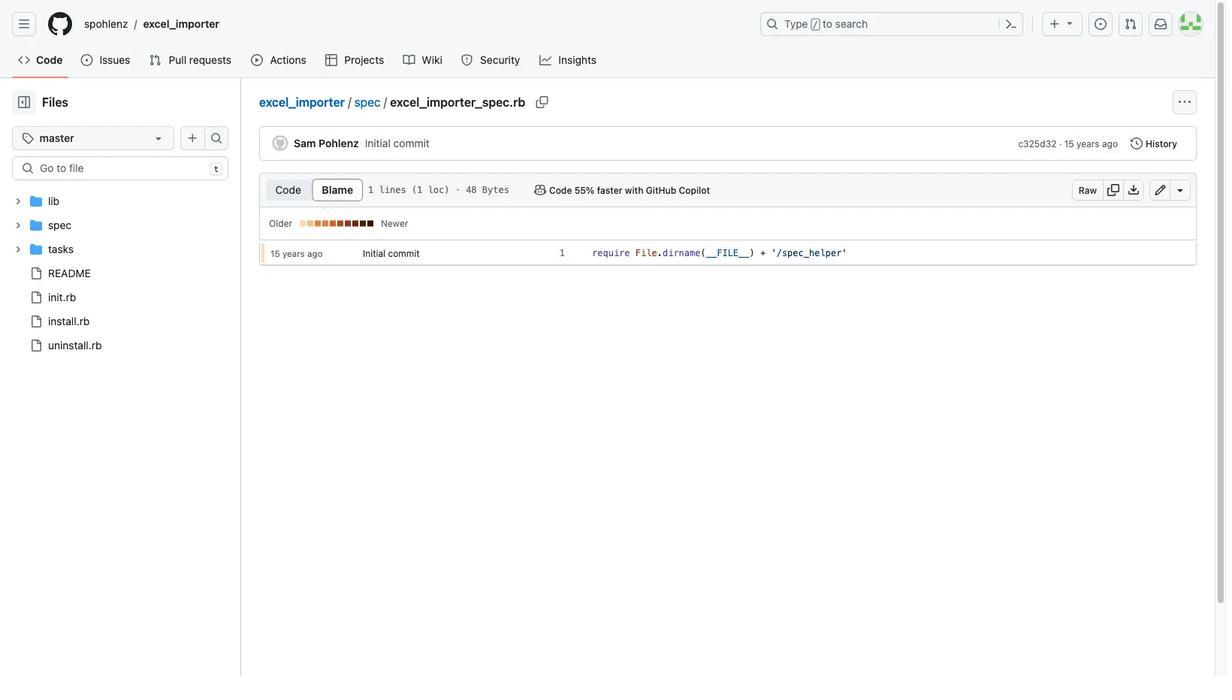 Task type: locate. For each thing, give the bounding box(es) containing it.
1 horizontal spatial ago
[[1102, 138, 1118, 149]]

lines
[[379, 185, 406, 195]]

)
[[750, 248, 755, 259]]

file directory fill image
[[30, 195, 42, 207], [30, 219, 42, 231]]

github
[[646, 185, 677, 195]]

more edit options image
[[1175, 184, 1187, 196]]

list
[[78, 12, 751, 36]]

/ left spec 'link'
[[348, 95, 351, 109]]

history link
[[1124, 133, 1184, 154]]

list containing spohlenz / excel_importer
[[78, 12, 751, 36]]

0 vertical spatial file image
[[30, 316, 42, 328]]

· right c325d32
[[1059, 138, 1062, 149]]

excel_importer up "sam"
[[259, 95, 345, 109]]

years
[[1077, 138, 1100, 149], [283, 248, 305, 259]]

file image for init.rb
[[30, 292, 42, 304]]

1 horizontal spatial excel_importer link
[[259, 95, 345, 109]]

0 vertical spatial file directory fill image
[[30, 195, 42, 207]]

0 vertical spatial 1
[[368, 185, 374, 195]]

0 horizontal spatial excel_importer
[[143, 18, 220, 30]]

file image left 'uninstall.rb'
[[30, 340, 42, 352]]

raw link
[[1072, 180, 1104, 201]]

file directory fill image up file directory fill icon on the left top of the page
[[30, 219, 42, 231]]

0 vertical spatial initial
[[365, 137, 391, 150]]

blame button
[[312, 179, 363, 201]]

pohlenz
[[319, 137, 359, 150]]

1 vertical spatial ·
[[455, 185, 461, 195]]

ago left history image at the right top of the page
[[1102, 138, 1118, 149]]

0 horizontal spatial 1
[[368, 185, 374, 195]]

chevron right image up chevron right image
[[14, 221, 23, 230]]

sam pohlenz
[[294, 137, 359, 150]]

1 vertical spatial commit
[[388, 248, 420, 259]]

/ left the to
[[813, 20, 818, 30]]

1 horizontal spatial code
[[275, 184, 301, 196]]

add file tooltip
[[180, 126, 204, 150]]

2 file directory fill image from the top
[[30, 219, 42, 231]]

1 vertical spatial file directory fill image
[[30, 219, 42, 231]]

1 vertical spatial initial commit link
[[363, 248, 420, 259]]

0 horizontal spatial ago
[[307, 248, 323, 259]]

0 vertical spatial initial commit
[[365, 137, 430, 150]]

graph image
[[539, 54, 551, 66]]

search
[[836, 18, 868, 30]]

commit down excel_importer / spec / excel_importer_spec.rb
[[394, 137, 430, 150]]

type
[[785, 18, 808, 30]]

0 vertical spatial commit
[[394, 137, 430, 150]]

0 vertical spatial ·
[[1059, 138, 1062, 149]]

chevron right image
[[14, 197, 23, 206], [14, 221, 23, 230]]

spec up tasks
[[48, 219, 71, 231]]

0 vertical spatial excel_importer link
[[137, 12, 226, 36]]

c325d32 link
[[1019, 137, 1057, 150]]

1 vertical spatial chevron right image
[[14, 221, 23, 230]]

excel_importer up the pull
[[143, 18, 220, 30]]

initial right pohlenz
[[365, 137, 391, 150]]

master
[[40, 132, 74, 144]]

loc)
[[428, 185, 450, 195]]

0 vertical spatial 15
[[1065, 138, 1074, 149]]

initial commit
[[365, 137, 430, 150], [363, 248, 420, 259]]

code 55% faster with github copilot button
[[527, 180, 717, 201]]

2 chevron right image from the top
[[14, 221, 23, 230]]

years up raw
[[1077, 138, 1100, 149]]

initial down newer
[[363, 248, 386, 259]]

0 horizontal spatial 15
[[271, 248, 280, 259]]

1 left require
[[560, 248, 565, 259]]

/ inside spohlenz / excel_importer
[[134, 18, 137, 30]]

history image
[[1131, 138, 1143, 150]]

tasks
[[48, 243, 74, 256]]

file image
[[30, 316, 42, 328], [30, 340, 42, 352]]

initial commit link
[[365, 137, 430, 150], [363, 248, 420, 259]]

1 vertical spatial years
[[283, 248, 305, 259]]

excel_importer link up the pull
[[137, 12, 226, 36]]

0 vertical spatial chevron right image
[[14, 197, 23, 206]]

· left 48
[[455, 185, 461, 195]]

code inside popup button
[[549, 185, 572, 195]]

sam
[[294, 137, 316, 150]]

1 file image from the top
[[30, 316, 42, 328]]

initial commit link down excel_importer / spec / excel_importer_spec.rb
[[365, 137, 430, 150]]

files tree
[[12, 189, 217, 358]]

/ for spohlenz
[[134, 18, 137, 30]]

excel_importer
[[143, 18, 220, 30], [259, 95, 345, 109]]

1 horizontal spatial years
[[1077, 138, 1100, 149]]

file image down file directory fill icon on the left top of the page
[[30, 268, 42, 280]]

15 right "c325d32" link
[[1065, 138, 1074, 149]]

·
[[1059, 138, 1062, 149], [455, 185, 461, 195]]

1 vertical spatial initial
[[363, 248, 386, 259]]

initial for the bottom initial commit link
[[363, 248, 386, 259]]

0 horizontal spatial excel_importer link
[[137, 12, 226, 36]]

more file actions image
[[1179, 96, 1191, 108]]

git pull request image
[[149, 54, 161, 66]]

download raw content image
[[1128, 184, 1140, 196]]

1 vertical spatial file image
[[30, 340, 42, 352]]

0 vertical spatial file image
[[30, 268, 42, 280]]

file image for uninstall.rb
[[30, 340, 42, 352]]

spec down the projects
[[354, 95, 381, 109]]

lib
[[48, 195, 59, 207]]

to
[[823, 18, 833, 30]]

older
[[269, 218, 292, 229]]

excel_importer link up "sam"
[[259, 95, 345, 109]]

0 vertical spatial years
[[1077, 138, 1100, 149]]

1 vertical spatial 1
[[560, 248, 565, 259]]

1 horizontal spatial 1
[[560, 248, 565, 259]]

issue opened image
[[1095, 18, 1107, 30]]

c325d32 · 15 years ago
[[1019, 138, 1118, 149]]

code 55% faster with github copilot
[[549, 185, 710, 195]]

0 horizontal spatial years
[[283, 248, 305, 259]]

history
[[1146, 138, 1178, 149]]

2 file image from the top
[[30, 340, 42, 352]]

code right code image
[[36, 54, 63, 66]]

code button
[[265, 179, 311, 201]]

file image left install.rb
[[30, 316, 42, 328]]

2 file image from the top
[[30, 292, 42, 304]]

1 for 1 lines (1 loc) · 48 bytes
[[368, 185, 374, 195]]

/ right spohlenz at the top left of the page
[[134, 18, 137, 30]]

commit
[[394, 137, 430, 150], [388, 248, 420, 259]]

1 vertical spatial spec
[[48, 219, 71, 231]]

code
[[36, 54, 63, 66], [275, 184, 301, 196], [549, 185, 572, 195]]

1 left lines
[[368, 185, 374, 195]]

/
[[134, 18, 137, 30], [813, 20, 818, 30], [348, 95, 351, 109], [384, 95, 387, 109]]

15 down older at the top of the page
[[271, 248, 280, 259]]

play image
[[251, 54, 263, 66]]

faster
[[597, 185, 623, 195]]

code right copilot icon at left top
[[549, 185, 572, 195]]

file
[[636, 248, 657, 259]]

spec
[[354, 95, 381, 109], [48, 219, 71, 231]]

commit for the top initial commit link
[[394, 137, 430, 150]]

actions link
[[245, 49, 313, 71]]

commit down newer
[[388, 248, 420, 259]]

issues link
[[75, 49, 137, 71]]

copy raw content image
[[1108, 184, 1120, 196]]

chevron right image for spec
[[14, 221, 23, 230]]

0 horizontal spatial spec
[[48, 219, 71, 231]]

code up older at the top of the page
[[275, 184, 301, 196]]

initial commit down newer
[[363, 248, 420, 259]]

projects
[[344, 54, 384, 66]]

edit file image
[[1155, 184, 1167, 196]]

0 vertical spatial excel_importer
[[143, 18, 220, 30]]

initial commit link down newer
[[363, 248, 420, 259]]

1 vertical spatial excel_importer link
[[259, 95, 345, 109]]

shield image
[[461, 54, 473, 66]]

pull requests link
[[143, 49, 239, 71]]

years down older at the top of the page
[[283, 248, 305, 259]]

1
[[368, 185, 374, 195], [560, 248, 565, 259]]

type / to search
[[785, 18, 868, 30]]

chevron right image for lib
[[14, 197, 23, 206]]

1 horizontal spatial spec
[[354, 95, 381, 109]]

issues
[[100, 54, 130, 66]]

initial commit down excel_importer / spec / excel_importer_spec.rb
[[365, 137, 430, 150]]

issue opened image
[[81, 54, 93, 66]]

1 chevron right image from the top
[[14, 197, 23, 206]]

15
[[1065, 138, 1074, 149], [271, 248, 280, 259]]

search this repository image
[[210, 132, 222, 144]]

1 horizontal spatial excel_importer
[[259, 95, 345, 109]]

1 file directory fill image from the top
[[30, 195, 42, 207]]

initial
[[365, 137, 391, 150], [363, 248, 386, 259]]

wiki link
[[397, 49, 449, 71]]

file directory fill image
[[30, 243, 42, 256]]

ago down file view 'element' on the left top of the page
[[307, 248, 323, 259]]

file image left init.rb
[[30, 292, 42, 304]]

1 horizontal spatial ·
[[1059, 138, 1062, 149]]

1 horizontal spatial 15
[[1065, 138, 1074, 149]]

file directory fill image left the lib
[[30, 195, 42, 207]]

2 horizontal spatial code
[[549, 185, 572, 195]]

copy path image
[[536, 96, 548, 108]]

install.rb
[[48, 315, 90, 328]]

actions
[[270, 54, 306, 66]]

file image for readme
[[30, 268, 42, 280]]

file image
[[30, 268, 42, 280], [30, 292, 42, 304]]

+
[[760, 248, 766, 259]]

1 vertical spatial file image
[[30, 292, 42, 304]]

/ inside type / to search
[[813, 20, 818, 30]]

require
[[592, 248, 630, 259]]

pull
[[169, 54, 186, 66]]

1 file image from the top
[[30, 268, 42, 280]]

git pull request image
[[1125, 18, 1137, 30]]

chevron right image down search image
[[14, 197, 23, 206]]

excel_importer link
[[137, 12, 226, 36], [259, 95, 345, 109]]

ago
[[1102, 138, 1118, 149], [307, 248, 323, 259]]

requests
[[189, 54, 232, 66]]



Task type: vqa. For each thing, say whether or not it's contained in the screenshot.
star icon corresponding to 2nd verified image from the top of the page
no



Task type: describe. For each thing, give the bounding box(es) containing it.
bytes
[[482, 185, 509, 195]]

readme
[[48, 267, 91, 280]]

pull requests
[[169, 54, 232, 66]]

spec inside files tree
[[48, 219, 71, 231]]

side panel image
[[18, 96, 30, 108]]

(1
[[412, 185, 423, 195]]

notifications image
[[1155, 18, 1167, 30]]

tag image
[[22, 132, 34, 144]]

15 years ago
[[271, 248, 323, 259]]

commit for the bottom initial commit link
[[388, 248, 420, 259]]

code image
[[18, 54, 30, 66]]

excel_importer_spec.rb
[[390, 95, 526, 109]]

excel_importer / spec / excel_importer_spec.rb
[[259, 95, 526, 109]]

spohlenz link
[[78, 12, 134, 36]]

Go to file text field
[[40, 157, 203, 180]]

file view element
[[265, 179, 363, 201]]

insights
[[559, 54, 597, 66]]

table image
[[325, 54, 337, 66]]

1 vertical spatial 15
[[271, 248, 280, 259]]

initial for the top initial commit link
[[365, 137, 391, 150]]

c325d32
[[1019, 138, 1057, 149]]

security
[[480, 54, 520, 66]]

blame
[[322, 184, 353, 196]]

0 vertical spatial ago
[[1102, 138, 1118, 149]]

55%
[[575, 185, 595, 195]]

wiki
[[422, 54, 443, 66]]

dirname
[[663, 248, 701, 259]]

0 vertical spatial initial commit link
[[365, 137, 430, 150]]

code link
[[12, 49, 69, 71]]

(
[[701, 248, 706, 259]]

init.rb
[[48, 291, 76, 304]]

author image
[[273, 136, 288, 151]]

book image
[[403, 54, 415, 66]]

spohlenz
[[84, 18, 128, 30]]

require file . dirname ( __file__ ) + '/spec_helper'
[[592, 248, 847, 259]]

file directory fill image for lib
[[30, 195, 42, 207]]

file image for install.rb
[[30, 316, 42, 328]]

.
[[657, 248, 663, 259]]

/ right spec 'link'
[[384, 95, 387, 109]]

plus image
[[1049, 18, 1061, 30]]

1 for 1
[[560, 248, 565, 259]]

1 vertical spatial excel_importer
[[259, 95, 345, 109]]

chevron right image
[[14, 245, 23, 254]]

excel_importer inside spohlenz / excel_importer
[[143, 18, 220, 30]]

command palette image
[[1005, 18, 1018, 30]]

security link
[[455, 49, 527, 71]]

spohlenz / excel_importer
[[84, 18, 220, 30]]

48
[[466, 185, 477, 195]]

copilot image
[[534, 184, 546, 196]]

file directory fill image for spec
[[30, 219, 42, 231]]

0 horizontal spatial ·
[[455, 185, 461, 195]]

with
[[625, 185, 644, 195]]

/ for excel_importer
[[348, 95, 351, 109]]

triangle down image
[[1064, 17, 1076, 29]]

raw
[[1079, 185, 1097, 195]]

0 horizontal spatial code
[[36, 54, 63, 66]]

t
[[214, 164, 219, 174]]

code inside button
[[275, 184, 301, 196]]

uninstall.rb
[[48, 339, 102, 352]]

add file image
[[187, 132, 199, 144]]

newer
[[381, 218, 408, 229]]

__file__
[[706, 248, 750, 259]]

files
[[42, 95, 68, 109]]

projects link
[[319, 49, 391, 71]]

/ for type
[[813, 20, 818, 30]]

1 lines (1 loc) · 48 bytes
[[368, 185, 509, 195]]

1 vertical spatial initial commit
[[363, 248, 420, 259]]

spec link
[[354, 95, 381, 109]]

'/spec_helper'
[[771, 248, 847, 259]]

master button
[[12, 126, 174, 150]]

0 vertical spatial spec
[[354, 95, 381, 109]]

search image
[[22, 162, 34, 174]]

homepage image
[[48, 12, 72, 36]]

1 vertical spatial ago
[[307, 248, 323, 259]]

insights link
[[533, 49, 604, 71]]

copilot
[[679, 185, 710, 195]]



